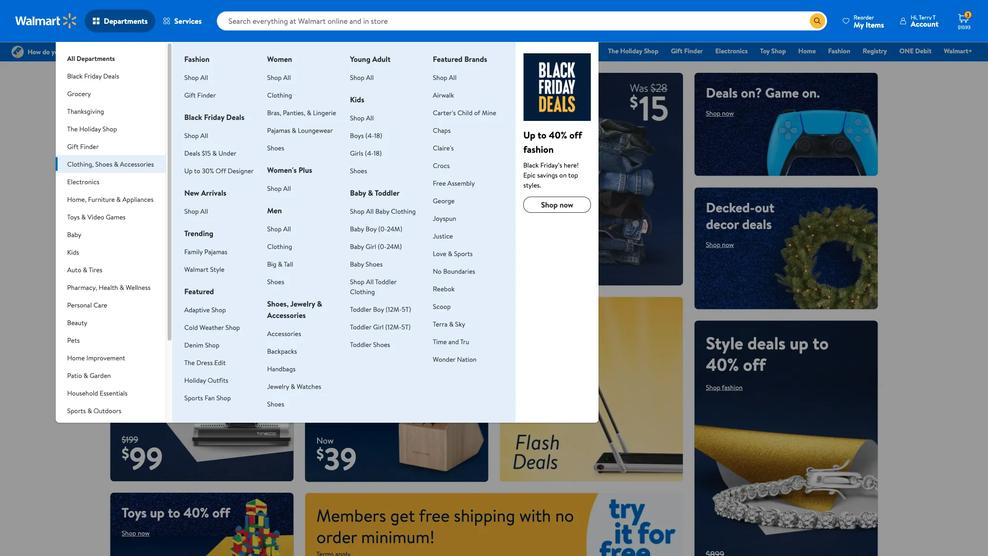 Task type: vqa. For each thing, say whether or not it's contained in the screenshot.
the $15
yes



Task type: describe. For each thing, give the bounding box(es) containing it.
adult
[[372, 54, 391, 64]]

big!
[[385, 207, 434, 250]]

0 vertical spatial gift finder link
[[667, 46, 708, 56]]

shop all link for fashion
[[184, 73, 208, 82]]

clothing up bras,
[[267, 90, 292, 100]]

big
[[267, 259, 277, 269]]

thanksgiving for thanksgiving dropdown button
[[67, 106, 104, 116]]

services button
[[155, 10, 209, 32]]

love & sports link
[[433, 249, 473, 258]]

$ for 39
[[317, 443, 324, 465]]

gift finder inside dropdown button
[[67, 142, 99, 151]]

(4- for girls
[[365, 148, 374, 158]]

baby button
[[56, 226, 166, 243]]

1 horizontal spatial friday
[[204, 112, 224, 122]]

of
[[474, 108, 480, 117]]

shop all for black friday deals
[[184, 131, 208, 140]]

gift for gift finder dropdown button on the left top
[[67, 142, 79, 151]]

friday for the "black friday deals" dropdown button
[[84, 71, 102, 81]]

off inside style deals up to 40% off
[[743, 353, 766, 376]]

all up $15
[[200, 131, 208, 140]]

shop all baby clothing
[[350, 207, 416, 216]]

black friday deals for the "black friday deals" dropdown button
[[67, 71, 119, 81]]

finder inside dropdown button
[[80, 142, 99, 151]]

weather
[[200, 323, 224, 332]]

assembly
[[448, 178, 475, 188]]

departments inside departments dropdown button
[[104, 16, 148, 26]]

account
[[911, 19, 939, 29]]

shop all link for men
[[267, 224, 291, 233]]

young
[[350, 54, 371, 64]]

baby boy (0-24m)
[[350, 224, 403, 233]]

clothing inside shop all toddler clothing
[[350, 287, 375, 296]]

hi,
[[911, 13, 918, 21]]

chaps link
[[433, 126, 451, 135]]

airwalk
[[433, 90, 454, 100]]

shoes down the baby girl (0-24m) link
[[366, 259, 383, 269]]

5t) for toddler boy (12m-5t)
[[402, 305, 411, 314]]

toddler for shoes
[[350, 340, 372, 349]]

savings inside up to 40% off fashion black friday's here! epic savings on top styles.
[[537, 170, 558, 180]]

toys & video games
[[67, 212, 126, 222]]

electronics link
[[711, 46, 752, 56]]

girls
[[350, 148, 363, 158]]

backpacks
[[267, 347, 297, 356]]

0 horizontal spatial fashion
[[184, 54, 210, 64]]

& right health
[[120, 283, 124, 292]]

cold weather shop
[[184, 323, 240, 332]]

0 horizontal spatial gift finder link
[[184, 90, 216, 100]]

personal care
[[67, 300, 107, 310]]

men
[[267, 205, 282, 216]]

now down on
[[560, 200, 574, 210]]

shop fashion
[[706, 383, 743, 392]]

home for home
[[799, 46, 816, 55]]

beauty button
[[56, 314, 166, 332]]

shop now for toys up to 40% off
[[122, 529, 150, 538]]

1 horizontal spatial fashion
[[722, 383, 743, 392]]

to inside style deals up to 40% off
[[813, 331, 829, 355]]

40% inside style deals up to 40% off
[[706, 353, 739, 376]]

thanksgiving link
[[554, 46, 600, 56]]

& left watches
[[291, 382, 295, 391]]

sports for sports & outdoors
[[67, 406, 86, 415]]

0 vertical spatial 30%
[[202, 166, 214, 175]]

get
[[390, 504, 415, 527]]

black inside up to 40% off fashion black friday's here! epic savings on top styles.
[[524, 160, 539, 170]]

shop all for kids
[[350, 113, 374, 122]]

all up the baby boy (0-24m) link
[[366, 207, 374, 216]]

under
[[219, 148, 237, 158]]

kids button
[[56, 243, 166, 261]]

grocery & essentials
[[486, 46, 545, 55]]

shop all for men
[[267, 224, 291, 233]]

shop now link for decked-out decor deals
[[706, 240, 734, 249]]

members get free shipping with no order minimum!
[[317, 504, 574, 549]]

now $ 39
[[317, 435, 357, 480]]

Search search field
[[217, 11, 827, 30]]

toddler for girl
[[350, 322, 372, 332]]

arrivals
[[201, 188, 226, 198]]

crocs link
[[433, 161, 450, 170]]

& inside 'seasonal decor & party supplies'
[[113, 424, 118, 433]]

40% inside up to 40% off sports gear
[[547, 308, 573, 326]]

& right panties,
[[307, 108, 311, 117]]

black inside the "black friday deals" dropdown button
[[67, 71, 83, 81]]

all up gifts,
[[200, 73, 208, 82]]

claire's link
[[433, 143, 454, 152]]

electronics for electronics link
[[716, 46, 748, 55]]

clothing up the baby boy (0-24m) link
[[391, 207, 416, 216]]

designer
[[228, 166, 254, 175]]

clothing, shoes & accessories image
[[524, 53, 591, 121]]

wonder nation link
[[433, 355, 477, 364]]

featured for featured
[[184, 286, 214, 297]]

george
[[433, 196, 455, 205]]

2 vertical spatial accessories
[[267, 329, 301, 338]]

all down young adult at the top left
[[366, 73, 374, 82]]

fashion inside up to 40% off fashion black friday's here! epic savings on top styles.
[[524, 142, 554, 156]]

boys (4-18)
[[350, 131, 382, 140]]

up for style deals up to 40% off
[[790, 331, 809, 355]]

0 vertical spatial gift finder
[[671, 46, 703, 55]]

essentials inside dropdown button
[[100, 388, 128, 398]]

with
[[520, 504, 551, 527]]

shop inside "dropdown button"
[[103, 124, 117, 133]]

& inside shoes, jewelry & accessories
[[317, 299, 322, 309]]

home, furniture & appliances button
[[56, 191, 166, 208]]

grocery & essentials link
[[482, 46, 550, 56]]

shop inside shop all toddler clothing
[[350, 277, 365, 286]]

reebok
[[433, 284, 455, 293]]

free assembly
[[433, 178, 475, 188]]

home for home deals up to 30% off
[[122, 217, 167, 240]]

40% inside up to 40% off fashion black friday's here! epic savings on top styles.
[[549, 128, 567, 141]]

shop now link for toys up to 40% off
[[122, 529, 150, 538]]

& right $15
[[213, 148, 217, 158]]

shop all link down young
[[350, 73, 374, 82]]

2 vertical spatial black friday deals
[[184, 112, 245, 122]]

all inside shop all toddler clothing
[[366, 277, 374, 286]]

Walmart Site-Wide search field
[[217, 11, 827, 30]]

here!
[[564, 160, 579, 170]]

30% inside home deals up to 30% off
[[165, 238, 196, 262]]

shoes up women's
[[267, 143, 284, 152]]

bras,
[[267, 108, 281, 117]]

terra & sky link
[[433, 319, 465, 329]]

shop now link for up to 40% off sports gear
[[511, 349, 539, 359]]

shop all for fashion
[[184, 73, 208, 82]]

no
[[433, 267, 442, 276]]

& down panties,
[[292, 126, 296, 135]]

free
[[433, 178, 446, 188]]

shop fashion link
[[706, 383, 743, 392]]

& left video
[[81, 212, 86, 222]]

now for deals on? game on.
[[722, 109, 734, 118]]

on
[[560, 170, 567, 180]]

gift finder button
[[56, 138, 166, 155]]

loungewear
[[298, 126, 333, 135]]

all up the "black friday deals" dropdown button
[[67, 54, 75, 63]]

decked-out decor deals
[[706, 198, 775, 233]]

(12m- for boy
[[386, 305, 402, 314]]

thanksgiving for thanksgiving link
[[558, 46, 596, 55]]

accessories for jewelry
[[267, 310, 306, 321]]

& left sky
[[449, 319, 454, 329]]

toddler shoes
[[350, 340, 390, 349]]

toy shop link
[[756, 46, 791, 56]]

watches
[[297, 382, 321, 391]]

baby & toddler
[[350, 188, 400, 198]]

baby inside baby dropdown button
[[67, 230, 81, 239]]

shoes link down girls
[[350, 166, 367, 175]]

shop all link for featured brands
[[433, 73, 457, 82]]

clothing up the big & tall link
[[267, 242, 292, 251]]

the for cold weather shop
[[184, 358, 195, 367]]

deals on? game on.
[[706, 83, 820, 102]]

friday for "black friday deals" link on the left top of page
[[438, 46, 456, 55]]

toys & video games button
[[56, 208, 166, 226]]

huge
[[216, 83, 245, 102]]

reorder my items
[[854, 13, 885, 30]]

now for up to 40% off sports gear
[[527, 349, 539, 359]]

to inside home deals up to 30% off
[[145, 238, 161, 262]]

home for home deals are served
[[317, 308, 352, 326]]

all down women's plus
[[283, 184, 291, 193]]

family pajamas
[[184, 247, 227, 256]]

wonder
[[433, 355, 456, 364]]

shop now for deals on? game on.
[[706, 109, 734, 118]]

scoop link
[[433, 302, 451, 311]]

1 horizontal spatial essentials
[[517, 46, 545, 55]]

holiday for the holiday shop "dropdown button"
[[79, 124, 101, 133]]

child
[[458, 108, 473, 117]]

2 horizontal spatial sports
[[454, 249, 473, 258]]

tech
[[153, 83, 179, 102]]

shoes link up women's
[[267, 143, 284, 152]]

shop all down women's
[[267, 184, 291, 193]]

deals for home deals are served
[[355, 308, 384, 326]]

up for up to 40% off sports gear
[[511, 308, 528, 326]]

toy
[[760, 46, 770, 55]]

boy for baby
[[366, 224, 377, 233]]

the inside "dropdown button"
[[67, 124, 78, 133]]

1 horizontal spatial gift finder
[[184, 90, 216, 100]]

black down gifts,
[[184, 112, 202, 122]]

24m) for baby boy (0-24m)
[[387, 224, 403, 233]]

adaptive shop
[[184, 305, 226, 314]]

jewelry inside shoes, jewelry & accessories
[[290, 299, 315, 309]]

garden
[[90, 371, 111, 380]]

one debit
[[900, 46, 932, 55]]

(4- for boys
[[366, 131, 374, 140]]

gift for top gift finder link
[[671, 46, 683, 55]]

shop all for featured brands
[[433, 73, 457, 82]]

shop all for women
[[267, 73, 291, 82]]

shoes link down big
[[267, 277, 284, 286]]

clothing link for women
[[267, 90, 292, 100]]

0 horizontal spatial style
[[210, 265, 225, 274]]

all down new arrivals
[[200, 207, 208, 216]]

free
[[419, 504, 450, 527]]

sports
[[511, 324, 548, 343]]

boy for toddler
[[373, 305, 384, 314]]

items
[[866, 19, 885, 30]]

up to 30% off designer link
[[184, 166, 254, 175]]

baby for boy
[[350, 224, 364, 233]]

electronics for electronics dropdown button
[[67, 177, 99, 186]]

now dollar 39 null group
[[305, 435, 357, 482]]

shop all link for women
[[267, 73, 291, 82]]

1 horizontal spatial up
[[150, 504, 165, 522]]

black friday deals for "black friday deals" link on the left top of page
[[421, 46, 474, 55]]

black friday deals link
[[417, 46, 478, 56]]

up for up to 30% off designer
[[184, 166, 193, 175]]

2 horizontal spatial finder
[[684, 46, 703, 55]]

backpacks link
[[267, 347, 297, 356]]

clothing link for men
[[267, 242, 292, 251]]

dress
[[196, 358, 213, 367]]

deals inside dropdown button
[[103, 71, 119, 81]]

shop now for up to 40% off sports gear
[[511, 349, 539, 359]]

reebok link
[[433, 284, 455, 293]]

decked-
[[706, 198, 755, 217]]

baby boy (0-24m) link
[[350, 224, 403, 233]]

household
[[67, 388, 98, 398]]

& right "love" on the top left
[[448, 249, 453, 258]]

shoes,
[[267, 299, 289, 309]]

1 horizontal spatial fashion
[[829, 46, 851, 55]]



Task type: locate. For each thing, give the bounding box(es) containing it.
deals for home deals up to 30% off
[[171, 217, 209, 240]]

0 horizontal spatial pajamas
[[204, 247, 227, 256]]

0 horizontal spatial fashion
[[524, 142, 554, 156]]

0 horizontal spatial the
[[67, 124, 78, 133]]

members
[[317, 504, 386, 527]]

up for up to 40% off fashion black friday's here! epic savings on top styles.
[[524, 128, 536, 141]]

2 vertical spatial up
[[150, 504, 165, 522]]

deals $15 & under
[[184, 148, 237, 158]]

shop now for home deals up to 30% off
[[122, 290, 150, 299]]

grocery down the "black friday deals" dropdown button
[[67, 89, 91, 98]]

shop now for save big!
[[324, 262, 352, 271]]

seasonal
[[67, 424, 92, 433]]

to inside up to 40% off sports gear
[[531, 308, 544, 326]]

1 vertical spatial thanksgiving
[[67, 106, 104, 116]]

the holiday shop inside "dropdown button"
[[67, 124, 117, 133]]

0 vertical spatial boy
[[366, 224, 377, 233]]

thanksgiving inside thanksgiving dropdown button
[[67, 106, 104, 116]]

game
[[766, 83, 799, 102]]

one debit link
[[895, 46, 936, 56]]

0 horizontal spatial the holiday shop
[[67, 124, 117, 133]]

on.
[[803, 83, 820, 102]]

& left tall
[[278, 259, 283, 269]]

black inside "black friday deals" link
[[421, 46, 437, 55]]

now down toys up to 40% off
[[138, 529, 150, 538]]

handbags
[[267, 364, 296, 373]]

pajamas down bras,
[[267, 126, 290, 135]]

toddler shoes link
[[350, 340, 390, 349]]

1 vertical spatial the
[[67, 124, 78, 133]]

shop all link down women's
[[267, 184, 291, 193]]

24m) down the baby boy (0-24m) link
[[387, 242, 402, 251]]

baby down the baby girl (0-24m) link
[[350, 259, 364, 269]]

baby for shoes
[[350, 259, 364, 269]]

0 horizontal spatial electronics
[[67, 177, 99, 186]]

1 vertical spatial finder
[[197, 90, 216, 100]]

accessories inside shoes, jewelry & accessories
[[267, 310, 306, 321]]

shoes down the jewelry & watches link
[[267, 399, 284, 409]]

(12m- for girl
[[385, 322, 402, 332]]

sports up the boundaries at the top of the page
[[454, 249, 473, 258]]

toddler for boy
[[350, 305, 372, 314]]

girl for (0-
[[366, 242, 376, 251]]

gift finder link
[[667, 46, 708, 56], [184, 90, 216, 100]]

the holiday shop for the holiday shop link
[[608, 46, 659, 55]]

shop all toddler clothing
[[350, 277, 397, 296]]

0 horizontal spatial featured
[[184, 286, 214, 297]]

clothing link up the big & tall link
[[267, 242, 292, 251]]

holiday
[[621, 46, 643, 55], [79, 124, 101, 133], [184, 376, 206, 385]]

baby up the baby boy (0-24m) link
[[375, 207, 389, 216]]

1 vertical spatial girl
[[373, 322, 384, 332]]

0 vertical spatial 24m)
[[387, 224, 403, 233]]

supplies
[[67, 434, 91, 443]]

games
[[106, 212, 126, 222]]

(0- for girl
[[378, 242, 387, 251]]

toddler inside shop all toddler clothing
[[375, 277, 397, 286]]

finder up clothing,
[[80, 142, 99, 151]]

0 horizontal spatial toys
[[67, 212, 80, 222]]

(12m- down toddler boy (12m-5t) link
[[385, 322, 402, 332]]

& left tires
[[83, 265, 87, 274]]

1 vertical spatial grocery
[[67, 89, 91, 98]]

$ for 99
[[122, 443, 129, 464]]

all up tall
[[283, 224, 291, 233]]

electronics left toy
[[716, 46, 748, 55]]

grocery for grocery & essentials
[[486, 46, 509, 55]]

friday's
[[541, 160, 562, 170]]

0 vertical spatial gift
[[671, 46, 683, 55]]

friday left brands
[[438, 46, 456, 55]]

shop all down "women"
[[267, 73, 291, 82]]

1 vertical spatial accessories
[[267, 310, 306, 321]]

toddler girl (12m-5t)
[[350, 322, 411, 332]]

(0- down baby boy (0-24m)
[[378, 242, 387, 251]]

toys for toys & video games
[[67, 212, 80, 222]]

0 vertical spatial featured
[[433, 54, 463, 64]]

thanksgiving inside thanksgiving link
[[558, 46, 596, 55]]

& up shop all baby clothing
[[368, 188, 373, 198]]

up up epic
[[524, 128, 536, 141]]

1 horizontal spatial holiday
[[184, 376, 206, 385]]

patio & garden
[[67, 371, 111, 380]]

tires
[[89, 265, 102, 274]]

departments button
[[85, 10, 155, 32]]

featured
[[433, 54, 463, 64], [184, 286, 214, 297]]

1 vertical spatial 5t)
[[402, 322, 411, 332]]

shoes down big
[[267, 277, 284, 286]]

gift finder left electronics link
[[671, 46, 703, 55]]

shop all link for kids
[[350, 113, 374, 122]]

chaps
[[433, 126, 451, 135]]

sports inside dropdown button
[[67, 406, 86, 415]]

friday inside the "black friday deals" dropdown button
[[84, 71, 102, 81]]

0 vertical spatial thanksgiving
[[558, 46, 596, 55]]

& right 'shoes,'
[[317, 299, 322, 309]]

black friday deals inside "black friday deals" link
[[421, 46, 474, 55]]

0 vertical spatial 18)
[[374, 131, 382, 140]]

up
[[524, 128, 536, 141], [184, 166, 193, 175], [511, 308, 528, 326]]

featured for featured brands
[[433, 54, 463, 64]]

0 horizontal spatial sports
[[67, 406, 86, 415]]

0 horizontal spatial finder
[[80, 142, 99, 151]]

$ inside now $ 39
[[317, 443, 324, 465]]

friday inside "black friday deals" link
[[438, 46, 456, 55]]

and
[[449, 337, 459, 346]]

(0- for boy
[[378, 224, 387, 233]]

pajamas up walmart style on the top left of page
[[204, 247, 227, 256]]

save
[[317, 207, 377, 250]]

gift finder right tech
[[184, 90, 216, 100]]

search icon image
[[814, 17, 822, 25]]

shop all link for black friday deals
[[184, 131, 208, 140]]

grocery inside dropdown button
[[67, 89, 91, 98]]

now right health
[[138, 290, 150, 299]]

fan
[[205, 393, 215, 403]]

savings up the holiday shop "dropdown button"
[[122, 100, 164, 119]]

gift inside dropdown button
[[67, 142, 79, 151]]

1 vertical spatial up
[[790, 331, 809, 355]]

style up "shop fashion" link
[[706, 331, 744, 355]]

shoes
[[267, 143, 284, 152], [95, 159, 112, 169], [350, 166, 367, 175], [366, 259, 383, 269], [267, 277, 284, 286], [373, 340, 390, 349], [267, 399, 284, 409]]

0 vertical spatial friday
[[438, 46, 456, 55]]

off inside up to 40% off sports gear
[[576, 308, 594, 326]]

essentials down search search field
[[517, 46, 545, 55]]

the for grocery & essentials
[[608, 46, 619, 55]]

departments up all departments link
[[104, 16, 148, 26]]

1 vertical spatial the holiday shop
[[67, 124, 117, 133]]

off inside home deals up to 30% off
[[122, 259, 144, 283]]

jewelry & watches
[[267, 382, 321, 391]]

pets
[[67, 336, 80, 345]]

0 vertical spatial savings
[[122, 100, 164, 119]]

the
[[608, 46, 619, 55], [67, 124, 78, 133], [184, 358, 195, 367]]

to
[[538, 128, 547, 141], [194, 166, 200, 175], [145, 238, 161, 262], [531, 308, 544, 326], [813, 331, 829, 355], [168, 504, 180, 522]]

1 vertical spatial sports
[[184, 393, 203, 403]]

& inside "dropdown button"
[[116, 195, 121, 204]]

& inside dropdown button
[[114, 159, 118, 169]]

0 vertical spatial sports
[[454, 249, 473, 258]]

george link
[[433, 196, 455, 205]]

holiday inside "dropdown button"
[[79, 124, 101, 133]]

time and tru
[[433, 337, 469, 346]]

0 horizontal spatial essentials
[[100, 388, 128, 398]]

1 (12m- from the top
[[386, 305, 402, 314]]

denim shop
[[184, 340, 220, 350]]

fashion link
[[824, 46, 855, 56]]

black up epic
[[524, 160, 539, 170]]

home inside 'link'
[[799, 46, 816, 55]]

savings inside high tech gifts, huge savings
[[122, 100, 164, 119]]

30% up walmart
[[165, 238, 196, 262]]

$15
[[202, 148, 211, 158]]

up inside up to 40% off fashion black friday's here! epic savings on top styles.
[[524, 128, 536, 141]]

style inside style deals up to 40% off
[[706, 331, 744, 355]]

to inside up to 40% off fashion black friday's here! epic savings on top styles.
[[538, 128, 547, 141]]

shop all link up gifts,
[[184, 73, 208, 82]]

shoes link down the jewelry & watches link
[[267, 399, 284, 409]]

& down gift finder dropdown button on the left top
[[114, 159, 118, 169]]

kids up auto
[[67, 247, 79, 257]]

up up new
[[184, 166, 193, 175]]

0 horizontal spatial $
[[122, 443, 129, 464]]

1 vertical spatial boy
[[373, 305, 384, 314]]

home up "toddler shoes" "link"
[[317, 308, 352, 326]]

departments inside all departments link
[[77, 54, 115, 63]]

the holiday shop for the holiday shop "dropdown button"
[[67, 124, 117, 133]]

18) right "boys"
[[374, 131, 382, 140]]

0 vertical spatial jewelry
[[290, 299, 315, 309]]

sports up 'seasonal'
[[67, 406, 86, 415]]

0 vertical spatial pajamas
[[267, 126, 290, 135]]

finder left electronics link
[[684, 46, 703, 55]]

off inside up to 40% off fashion black friday's here! epic savings on top styles.
[[570, 128, 582, 141]]

shop now link for save big!
[[317, 259, 360, 274]]

1 horizontal spatial 30%
[[202, 166, 214, 175]]

0 vertical spatial style
[[210, 265, 225, 274]]

0 vertical spatial 5t)
[[402, 305, 411, 314]]

the holiday shop
[[608, 46, 659, 55], [67, 124, 117, 133]]

1 clothing link from the top
[[267, 90, 292, 100]]

2 vertical spatial holiday
[[184, 376, 206, 385]]

family
[[184, 247, 203, 256]]

toddler down baby shoes on the left of page
[[375, 277, 397, 286]]

sports for sports fan shop
[[184, 393, 203, 403]]

1 vertical spatial up
[[184, 166, 193, 175]]

0 vertical spatial accessories
[[120, 159, 154, 169]]

0 vertical spatial kids
[[350, 94, 364, 105]]

time and tru link
[[433, 337, 469, 346]]

1 vertical spatial electronics
[[67, 177, 99, 186]]

2 vertical spatial sports
[[67, 406, 86, 415]]

shop now for decked-out decor deals
[[706, 240, 734, 249]]

toy shop
[[760, 46, 786, 55]]

decor
[[94, 424, 112, 433]]

home down appliances
[[122, 217, 167, 240]]

1 vertical spatial style
[[706, 331, 744, 355]]

gear
[[551, 324, 577, 343]]

up for home deals up to 30% off
[[122, 238, 141, 262]]

& right "patio"
[[84, 371, 88, 380]]

the holiday shop link
[[604, 46, 663, 56]]

style deals up to 40% off
[[706, 331, 829, 376]]

1 vertical spatial clothing link
[[267, 242, 292, 251]]

accessories for shoes
[[120, 159, 154, 169]]

now
[[722, 109, 734, 118], [560, 200, 574, 210], [722, 240, 734, 249], [340, 262, 352, 271], [138, 290, 150, 299], [527, 349, 539, 359], [138, 529, 150, 538]]

black friday deals inside the "black friday deals" dropdown button
[[67, 71, 119, 81]]

no boundaries link
[[433, 267, 475, 276]]

now
[[317, 435, 334, 447]]

registry
[[863, 46, 887, 55]]

accessories down 'shoes,'
[[267, 310, 306, 321]]

the dress edit
[[184, 358, 226, 367]]

personal care button
[[56, 296, 166, 314]]

walmart image
[[15, 13, 77, 29]]

deals inside decked-out decor deals
[[742, 215, 772, 233]]

all down baby shoes on the left of page
[[366, 277, 374, 286]]

18) for girls (4-18)
[[374, 148, 382, 158]]

0 horizontal spatial 30%
[[165, 238, 196, 262]]

toddler down toddler girl (12m-5t)
[[350, 340, 372, 349]]

girl for (12m-
[[373, 322, 384, 332]]

0 vertical spatial the holiday shop
[[608, 46, 659, 55]]

& down search search field
[[511, 46, 516, 55]]

joyspun link
[[433, 214, 456, 223]]

toddler up shop all baby clothing link
[[375, 188, 400, 198]]

0 vertical spatial toys
[[67, 212, 80, 222]]

shoes down toddler girl (12m-5t)
[[373, 340, 390, 349]]

0 vertical spatial departments
[[104, 16, 148, 26]]

holiday for the holiday shop link
[[621, 46, 643, 55]]

0 horizontal spatial grocery
[[67, 89, 91, 98]]

joyspun
[[433, 214, 456, 223]]

baby for girl
[[350, 242, 364, 251]]

shop all up "airwalk"
[[433, 73, 457, 82]]

up inside home deals up to 30% off
[[122, 238, 141, 262]]

home for home improvement
[[67, 353, 85, 363]]

grocery for grocery
[[67, 89, 91, 98]]

electronics button
[[56, 173, 166, 191]]

& inside dropdown button
[[84, 371, 88, 380]]

shop all up boys (4-18) link
[[350, 113, 374, 122]]

0 horizontal spatial black friday deals
[[67, 71, 119, 81]]

airwalk link
[[433, 90, 454, 100]]

fashion
[[829, 46, 851, 55], [184, 54, 210, 64]]

carter's child of mine
[[433, 108, 496, 117]]

1 vertical spatial departments
[[77, 54, 115, 63]]

all down "women"
[[283, 73, 291, 82]]

shoes inside dropdown button
[[95, 159, 112, 169]]

baby girl (0-24m)
[[350, 242, 402, 251]]

1 vertical spatial (4-
[[365, 148, 374, 158]]

1 vertical spatial fashion
[[722, 383, 743, 392]]

1 vertical spatial (12m-
[[385, 322, 402, 332]]

1 horizontal spatial the
[[184, 358, 195, 367]]

shop all link down men at the left
[[267, 224, 291, 233]]

shop all link up "airwalk"
[[433, 73, 457, 82]]

0 vertical spatial holiday
[[621, 46, 643, 55]]

pharmacy, health & wellness
[[67, 283, 151, 292]]

off
[[216, 166, 226, 175]]

clothing, shoes & accessories
[[67, 159, 154, 169]]

justice
[[433, 231, 453, 241]]

1 horizontal spatial gift finder link
[[667, 46, 708, 56]]

1 horizontal spatial kids
[[350, 94, 364, 105]]

gift up clothing,
[[67, 142, 79, 151]]

black friday deals down all departments
[[67, 71, 119, 81]]

all down featured brands
[[449, 73, 457, 82]]

1 vertical spatial kids
[[67, 247, 79, 257]]

24m) for baby girl (0-24m)
[[387, 242, 402, 251]]

now for home deals up to 30% off
[[138, 290, 150, 299]]

shop all down young
[[350, 73, 374, 82]]

kids up "boys"
[[350, 94, 364, 105]]

home inside dropdown button
[[67, 353, 85, 363]]

18) for boys (4-18)
[[374, 131, 382, 140]]

toys for toys up to 40% off
[[122, 504, 147, 522]]

1 horizontal spatial black friday deals
[[184, 112, 245, 122]]

$ inside the '$199 $ 99'
[[122, 443, 129, 464]]

(4- right "boys"
[[366, 131, 374, 140]]

1 horizontal spatial savings
[[537, 170, 558, 180]]

free assembly link
[[433, 178, 475, 188]]

kids inside kids dropdown button
[[67, 247, 79, 257]]

boundaries
[[443, 267, 475, 276]]

1 vertical spatial 30%
[[165, 238, 196, 262]]

0 horizontal spatial thanksgiving
[[67, 106, 104, 116]]

girl up baby shoes on the left of page
[[366, 242, 376, 251]]

2 horizontal spatial gift
[[671, 46, 683, 55]]

now for toys up to 40% off
[[138, 529, 150, 538]]

improvement
[[86, 353, 125, 363]]

gift finder up clothing,
[[67, 142, 99, 151]]

shop now link for home deals up to 30% off
[[122, 290, 150, 299]]

up inside up to 40% off sports gear
[[511, 308, 528, 326]]

black friday deals
[[421, 46, 474, 55], [67, 71, 119, 81], [184, 112, 245, 122]]

2 vertical spatial gift
[[67, 142, 79, 151]]

0 vertical spatial essentials
[[517, 46, 545, 55]]

baby up shop all baby clothing
[[350, 188, 366, 198]]

jewelry right 'shoes,'
[[290, 299, 315, 309]]

30% left off
[[202, 166, 214, 175]]

electronics inside dropdown button
[[67, 177, 99, 186]]

sky
[[455, 319, 465, 329]]

2 horizontal spatial black friday deals
[[421, 46, 474, 55]]

2 vertical spatial finder
[[80, 142, 99, 151]]

gift finder link left electronics link
[[667, 46, 708, 56]]

2 clothing link from the top
[[267, 242, 292, 251]]

accessories down gift finder dropdown button on the left top
[[120, 159, 154, 169]]

deals for style deals up to 40% off
[[748, 331, 786, 355]]

2 (12m- from the top
[[385, 322, 402, 332]]

accessories up backpacks
[[267, 329, 301, 338]]

0 vertical spatial up
[[122, 238, 141, 262]]

all up boys (4-18) link
[[366, 113, 374, 122]]

no
[[555, 504, 574, 527]]

home inside home deals up to 30% off
[[122, 217, 167, 240]]

1 horizontal spatial electronics
[[716, 46, 748, 55]]

0 horizontal spatial kids
[[67, 247, 79, 257]]

holiday outfits
[[184, 376, 228, 385]]

baby for &
[[350, 188, 366, 198]]

39
[[324, 438, 357, 480]]

time
[[433, 337, 447, 346]]

shop all toddler clothing link
[[350, 277, 397, 296]]

shop all link down new
[[184, 207, 208, 216]]

love & sports
[[433, 249, 473, 258]]

2 horizontal spatial holiday
[[621, 46, 643, 55]]

accessories inside dropdown button
[[120, 159, 154, 169]]

shop all up gifts,
[[184, 73, 208, 82]]

carter's
[[433, 108, 456, 117]]

2 vertical spatial friday
[[204, 112, 224, 122]]

denim shop link
[[184, 340, 220, 350]]

up left gear
[[511, 308, 528, 326]]

0 horizontal spatial savings
[[122, 100, 164, 119]]

(0- down shop all baby clothing
[[378, 224, 387, 233]]

sports & outdoors button
[[56, 402, 166, 420]]

1 vertical spatial gift finder link
[[184, 90, 216, 100]]

now down sports
[[527, 349, 539, 359]]

high tech gifts, huge savings
[[122, 83, 245, 119]]

gift for the leftmost gift finder link
[[184, 90, 196, 100]]

1 horizontal spatial jewelry
[[290, 299, 315, 309]]

clothing,
[[67, 159, 94, 169]]

2 vertical spatial the
[[184, 358, 195, 367]]

deals inside style deals up to 40% off
[[748, 331, 786, 355]]

shop now link
[[706, 109, 734, 118], [524, 197, 591, 213], [706, 240, 734, 249], [317, 259, 360, 274], [122, 290, 150, 299], [511, 349, 539, 359], [122, 529, 150, 538]]

electronics down clothing,
[[67, 177, 99, 186]]

1 vertical spatial pajamas
[[204, 247, 227, 256]]

1 vertical spatial (0-
[[378, 242, 387, 251]]

toys inside dropdown button
[[67, 212, 80, 222]]

deals inside home deals up to 30% off
[[171, 217, 209, 240]]

girls (4-18)
[[350, 148, 382, 158]]

bras, panties, & lingerie
[[267, 108, 336, 117]]

party
[[119, 424, 135, 433]]

1 vertical spatial jewelry
[[267, 382, 289, 391]]

shop all link up boys (4-18) link
[[350, 113, 374, 122]]

5t) for toddler girl (12m-5t)
[[402, 322, 411, 332]]

home deals are served
[[317, 308, 447, 326]]

shop all link
[[184, 73, 208, 82], [267, 73, 291, 82], [350, 73, 374, 82], [433, 73, 457, 82], [350, 113, 374, 122], [184, 131, 208, 140], [267, 184, 291, 193], [184, 207, 208, 216], [267, 224, 291, 233]]

high
[[122, 83, 150, 102]]

1 vertical spatial essentials
[[100, 388, 128, 398]]

shop now link for deals on? game on.
[[706, 109, 734, 118]]

0 horizontal spatial gift
[[67, 142, 79, 151]]

grocery down search search field
[[486, 46, 509, 55]]

the right thanksgiving link
[[608, 46, 619, 55]]

baby down toys & video games
[[67, 230, 81, 239]]

care
[[93, 300, 107, 310]]

1 horizontal spatial $
[[317, 443, 324, 465]]

boy up toddler girl (12m-5t) link
[[373, 305, 384, 314]]

0 vertical spatial black friday deals
[[421, 46, 474, 55]]

now for save big!
[[340, 262, 352, 271]]

2 horizontal spatial the
[[608, 46, 619, 55]]

1 horizontal spatial sports
[[184, 393, 203, 403]]

gift right the holiday shop link
[[671, 46, 683, 55]]

gift right tech
[[184, 90, 196, 100]]

& left outdoors
[[87, 406, 92, 415]]

sports left fan
[[184, 393, 203, 403]]

0 vertical spatial electronics
[[716, 46, 748, 55]]

99
[[129, 437, 163, 479]]

up inside style deals up to 40% off
[[790, 331, 809, 355]]

40%
[[549, 128, 567, 141], [547, 308, 573, 326], [706, 353, 739, 376], [184, 504, 209, 522]]

black down all departments
[[67, 71, 83, 81]]

shop all down new
[[184, 207, 208, 216]]

0 vertical spatial girl
[[366, 242, 376, 251]]

0 vertical spatial (4-
[[366, 131, 374, 140]]

styles.
[[524, 180, 541, 190]]

1 horizontal spatial pajamas
[[267, 126, 290, 135]]

1 horizontal spatial featured
[[433, 54, 463, 64]]

walmart style
[[184, 265, 225, 274]]

holiday outfits link
[[184, 376, 228, 385]]

denim
[[184, 340, 203, 350]]

was dollar $199, now dollar 99 group
[[110, 434, 163, 482]]

0 vertical spatial the
[[608, 46, 619, 55]]

shop all down men at the left
[[267, 224, 291, 233]]

now for decked-out decor deals
[[722, 240, 734, 249]]

shoes down girls
[[350, 166, 367, 175]]



